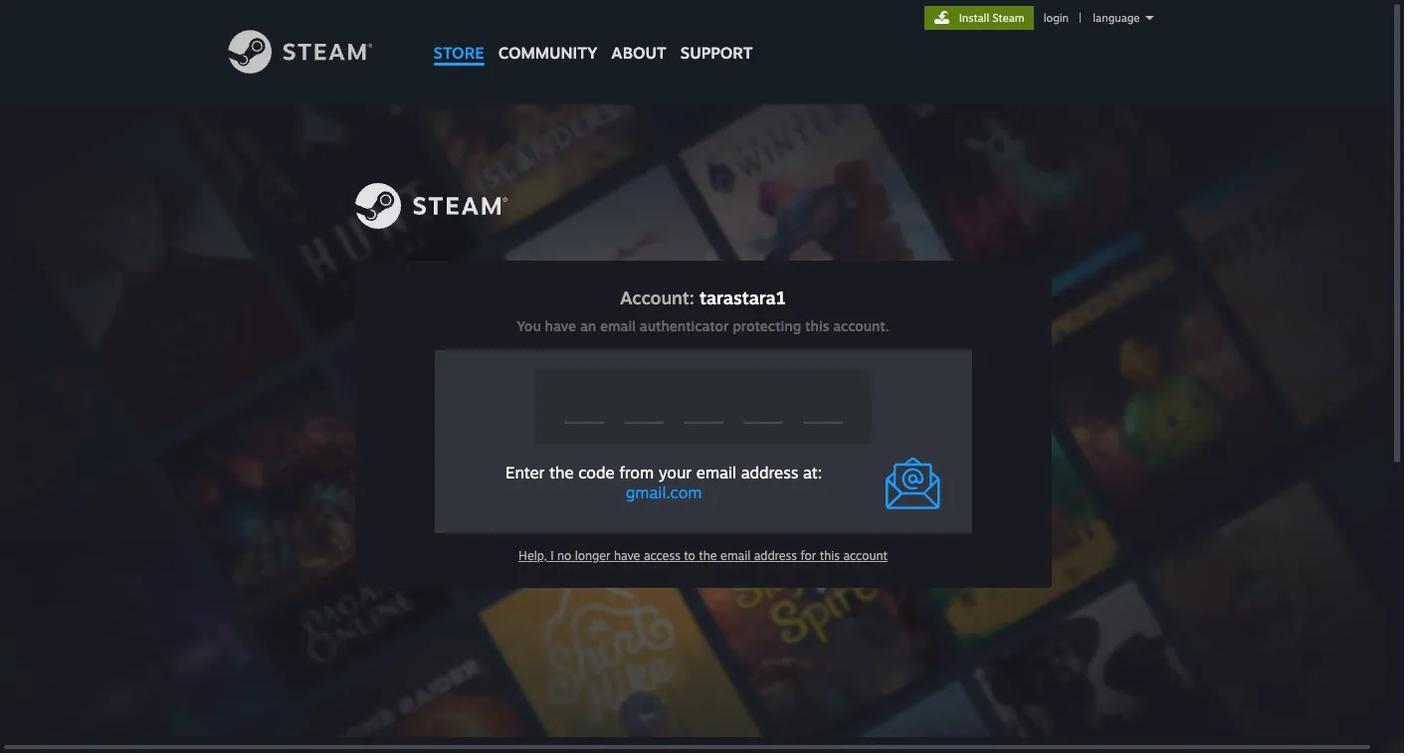 Task type: locate. For each thing, give the bounding box(es) containing it.
longer
[[575, 548, 611, 563]]

help, i no longer have access to the email address for this account link
[[519, 547, 888, 564]]

this
[[805, 318, 830, 334], [820, 548, 840, 563]]

email
[[600, 318, 636, 334], [697, 463, 737, 483], [721, 548, 751, 563]]

None text field
[[624, 381, 663, 424], [743, 381, 783, 424], [803, 381, 843, 424], [624, 381, 663, 424], [743, 381, 783, 424], [803, 381, 843, 424]]

for
[[801, 548, 817, 563]]

0 vertical spatial the
[[550, 463, 574, 483]]

login
[[1044, 11, 1069, 25]]

0 horizontal spatial have
[[545, 318, 576, 334]]

address inside help, i no longer have access to the email address for this account link
[[754, 548, 797, 563]]

about
[[612, 43, 667, 63]]

account: tarastara1 you have an email authenticator protecting this account.
[[517, 287, 890, 334]]

0 vertical spatial have
[[545, 318, 576, 334]]

1 horizontal spatial have
[[614, 548, 641, 563]]

help, i no longer have access to the email address for this account
[[519, 548, 888, 563]]

address left at:
[[741, 463, 799, 483]]

account.
[[834, 318, 890, 334]]

this right for
[[820, 548, 840, 563]]

code
[[579, 463, 615, 483]]

1 vertical spatial have
[[614, 548, 641, 563]]

0 vertical spatial email
[[600, 318, 636, 334]]

have left an
[[545, 318, 576, 334]]

1 vertical spatial address
[[754, 548, 797, 563]]

have
[[545, 318, 576, 334], [614, 548, 641, 563]]

1 vertical spatial this
[[820, 548, 840, 563]]

the
[[550, 463, 574, 483], [699, 548, 717, 563]]

steam
[[993, 11, 1025, 25]]

0 vertical spatial this
[[805, 318, 830, 334]]

install steam link
[[924, 6, 1034, 30]]

have right longer
[[614, 548, 641, 563]]

email right your
[[697, 463, 737, 483]]

0 horizontal spatial the
[[550, 463, 574, 483]]

store
[[434, 43, 485, 63]]

email inside account: tarastara1 you have an email authenticator protecting this account.
[[600, 318, 636, 334]]

account:
[[620, 287, 695, 309]]

the inside enter the code from your email address at: gmail.com
[[550, 463, 574, 483]]

this inside account: tarastara1 you have an email authenticator protecting this account.
[[805, 318, 830, 334]]

no
[[557, 548, 572, 563]]

account
[[844, 548, 888, 563]]

email right an
[[600, 318, 636, 334]]

address left for
[[754, 548, 797, 563]]

support link
[[674, 0, 760, 68]]

login | language
[[1044, 11, 1140, 25]]

the left code
[[550, 463, 574, 483]]

address
[[741, 463, 799, 483], [754, 548, 797, 563]]

this left account.
[[805, 318, 830, 334]]

email right to
[[721, 548, 751, 563]]

you
[[517, 318, 541, 334]]

have inside help, i no longer have access to the email address for this account link
[[614, 548, 641, 563]]

None text field
[[564, 381, 604, 424], [683, 381, 723, 424], [564, 381, 604, 424], [683, 381, 723, 424]]

1 vertical spatial email
[[697, 463, 737, 483]]

the right to
[[699, 548, 717, 563]]

install steam
[[959, 11, 1025, 25]]

1 horizontal spatial the
[[699, 548, 717, 563]]

1 vertical spatial the
[[699, 548, 717, 563]]

email inside enter the code from your email address at: gmail.com
[[697, 463, 737, 483]]

0 vertical spatial address
[[741, 463, 799, 483]]

email for tarastara1
[[600, 318, 636, 334]]

support
[[681, 43, 753, 63]]

your
[[659, 463, 692, 483]]



Task type: describe. For each thing, give the bounding box(es) containing it.
login link
[[1040, 11, 1073, 25]]

about link
[[605, 0, 674, 68]]

tarastara1
[[700, 287, 786, 309]]

from
[[619, 463, 654, 483]]

gmail.com
[[626, 483, 702, 503]]

have inside account: tarastara1 you have an email authenticator protecting this account.
[[545, 318, 576, 334]]

email for the
[[697, 463, 737, 483]]

help,
[[519, 548, 547, 563]]

authenticator
[[640, 318, 729, 334]]

community link
[[491, 0, 605, 72]]

access
[[644, 548, 681, 563]]

|
[[1079, 11, 1082, 25]]

community
[[498, 43, 598, 63]]

i
[[551, 548, 554, 563]]

an
[[580, 318, 597, 334]]

address inside enter the code from your email address at: gmail.com
[[741, 463, 799, 483]]

store link
[[427, 0, 491, 72]]

enter the code from your email address at: gmail.com
[[506, 463, 822, 503]]

language
[[1093, 11, 1140, 25]]

enter
[[506, 463, 545, 483]]

protecting
[[733, 318, 802, 334]]

install
[[959, 11, 990, 25]]

to
[[684, 548, 696, 563]]

2 vertical spatial email
[[721, 548, 751, 563]]

at:
[[803, 463, 822, 483]]



Task type: vqa. For each thing, say whether or not it's contained in the screenshot.
address inside Enter the code from your email address at: gmail.com
yes



